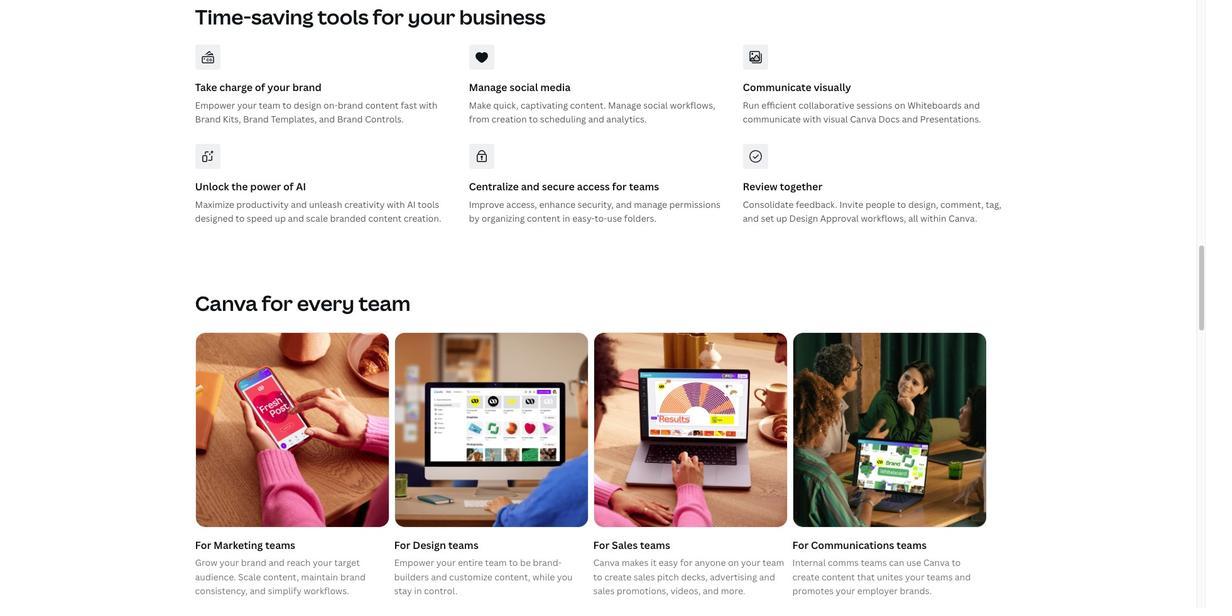 Task type: locate. For each thing, give the bounding box(es) containing it.
scale
[[306, 213, 328, 225]]

0 vertical spatial on
[[894, 99, 905, 111]]

1 for from the left
[[195, 538, 211, 552]]

to right people
[[897, 199, 906, 210]]

1 horizontal spatial brand
[[243, 113, 269, 125]]

on for visually
[[894, 99, 905, 111]]

teams up can
[[897, 538, 927, 552]]

power
[[250, 180, 281, 194]]

sales up promotions,
[[634, 571, 655, 583]]

use right can
[[906, 557, 921, 569]]

team right entire
[[485, 557, 507, 569]]

team up templates,
[[259, 99, 280, 111]]

brand up design
[[292, 80, 322, 94]]

in down enhance on the top
[[562, 213, 570, 225]]

0 horizontal spatial on
[[728, 557, 739, 569]]

to right the you at the left bottom of the page
[[593, 571, 602, 583]]

and inside internal comms teams can use canva to create content that unites your teams and promotes your employer brands.
[[955, 571, 971, 583]]

for for for communications teams
[[792, 538, 809, 552]]

0 vertical spatial in
[[562, 213, 570, 225]]

controls.
[[365, 113, 404, 125]]

0 horizontal spatial up
[[275, 213, 286, 225]]

for inside 'canva makes it easy for anyone on your team to create sales pitch decks, advertising and sales promotions, videos, and more.'
[[680, 557, 693, 569]]

1 vertical spatial use
[[906, 557, 921, 569]]

create down makes
[[604, 571, 631, 583]]

charge
[[219, 80, 253, 94]]

docs
[[878, 113, 900, 125]]

all
[[908, 213, 918, 225]]

brand left kits,
[[195, 113, 221, 125]]

0 vertical spatial tools
[[317, 3, 369, 30]]

in
[[562, 213, 570, 225], [414, 585, 422, 597]]

0 vertical spatial use
[[607, 213, 622, 225]]

speed
[[247, 213, 273, 225]]

3 for from the left
[[593, 538, 609, 552]]

unlock
[[195, 180, 229, 194]]

canva inside 'canva makes it easy for anyone on your team to create sales pitch decks, advertising and sales promotions, videos, and more.'
[[593, 557, 620, 569]]

to inside review together consolidate feedback. invite people to design, comment, tag, and set up design approval workflows, all within canva.
[[897, 199, 906, 210]]

of inside unlock the power of ai maximize productivity and unleash creativity with ai tools designed to speed up and scale branded content creation.
[[283, 180, 294, 194]]

on-
[[324, 99, 338, 111]]

visual
[[823, 113, 848, 125]]

0 horizontal spatial content,
[[263, 571, 299, 583]]

with up creation.
[[387, 199, 405, 210]]

1 horizontal spatial with
[[419, 99, 437, 111]]

to inside 'canva makes it easy for anyone on your team to create sales pitch decks, advertising and sales promotions, videos, and more.'
[[593, 571, 602, 583]]

communicate visually run efficient collaborative sessions on whiteboards and communicate with visual canva docs and presentations.
[[743, 80, 981, 125]]

empower your entire team to be brand- builders and customize content, while you stay in control.
[[394, 557, 573, 597]]

up inside unlock the power of ai maximize productivity and unleash creativity with ai tools designed to speed up and scale branded content creation.
[[275, 213, 286, 225]]

people
[[865, 199, 895, 210]]

content inside internal comms teams can use canva to create content that unites your teams and promotes your employer brands.
[[822, 571, 855, 583]]

up right set at the top right of page
[[776, 213, 787, 225]]

teams up 'it'
[[640, 538, 670, 552]]

content,
[[263, 571, 299, 583], [494, 571, 530, 583]]

1 horizontal spatial design
[[789, 213, 818, 225]]

1 vertical spatial workflows,
[[861, 213, 906, 225]]

0 horizontal spatial create
[[604, 571, 631, 583]]

team inside 'take charge of your brand empower your team to design on-brand content fast with brand kits, brand templates, and brand controls.'
[[259, 99, 280, 111]]

2 vertical spatial with
[[387, 199, 405, 210]]

1 horizontal spatial use
[[906, 557, 921, 569]]

tools right saving
[[317, 3, 369, 30]]

teams for for sales teams
[[640, 538, 670, 552]]

on inside 'canva makes it easy for anyone on your team to create sales pitch decks, advertising and sales promotions, videos, and more.'
[[728, 557, 739, 569]]

of inside 'take charge of your brand empower your team to design on-brand content fast with brand kits, brand templates, and brand controls.'
[[255, 80, 265, 94]]

design down the feedback.
[[789, 213, 818, 225]]

design
[[789, 213, 818, 225], [413, 538, 446, 552]]

0 horizontal spatial brand
[[195, 113, 221, 125]]

0 horizontal spatial workflows,
[[670, 99, 715, 111]]

brand
[[292, 80, 322, 94], [338, 99, 363, 111], [241, 557, 266, 569], [340, 571, 366, 583]]

workflows,
[[670, 99, 715, 111], [861, 213, 906, 225]]

teams up the reach
[[265, 538, 295, 552]]

0 horizontal spatial tools
[[317, 3, 369, 30]]

2 for from the left
[[394, 538, 410, 552]]

reach
[[287, 557, 311, 569]]

1 horizontal spatial social
[[643, 99, 668, 111]]

0 vertical spatial workflows,
[[670, 99, 715, 111]]

on
[[894, 99, 905, 111], [728, 557, 739, 569]]

content, inside empower your entire team to be brand- builders and customize content, while you stay in control.
[[494, 571, 530, 583]]

brands.
[[900, 585, 932, 597]]

1 vertical spatial on
[[728, 557, 739, 569]]

content inside 'take charge of your brand empower your team to design on-brand content fast with brand kits, brand templates, and brand controls.'
[[365, 99, 399, 111]]

2 horizontal spatial brand
[[337, 113, 363, 125]]

ai
[[296, 180, 306, 194], [407, 199, 416, 210]]

to down 'captivating'
[[529, 113, 538, 125]]

in inside empower your entire team to be brand- builders and customize content, while you stay in control.
[[414, 585, 422, 597]]

2 create from the left
[[792, 571, 819, 583]]

content, down the be
[[494, 571, 530, 583]]

to right can
[[952, 557, 961, 569]]

visually
[[814, 80, 851, 94]]

social up quick,
[[510, 80, 538, 94]]

1 horizontal spatial workflows,
[[861, 213, 906, 225]]

together
[[780, 180, 822, 194]]

empower down take
[[195, 99, 235, 111]]

design up builders
[[413, 538, 446, 552]]

1 horizontal spatial create
[[792, 571, 819, 583]]

teams up entire
[[448, 538, 478, 552]]

canva makes it easy for anyone on your team to create sales pitch decks, advertising and sales promotions, videos, and more.
[[593, 557, 784, 597]]

0 vertical spatial sales
[[634, 571, 655, 583]]

1 vertical spatial social
[[643, 99, 668, 111]]

0 horizontal spatial sales
[[593, 585, 615, 597]]

grow your brand and reach your target audience. scale content, maintain brand consistency, and simplify workflows.
[[195, 557, 366, 597]]

0 vertical spatial manage
[[469, 80, 507, 94]]

0 horizontal spatial with
[[387, 199, 405, 210]]

0 horizontal spatial manage
[[469, 80, 507, 94]]

teams
[[629, 180, 659, 194], [265, 538, 295, 552], [448, 538, 478, 552], [640, 538, 670, 552], [897, 538, 927, 552], [861, 557, 887, 569], [927, 571, 953, 583]]

scale
[[238, 571, 261, 583]]

on inside "communicate visually run efficient collaborative sessions on whiteboards and communicate with visual canva docs and presentations."
[[894, 99, 905, 111]]

content, up simplify
[[263, 571, 299, 583]]

centralize and secure access for teams improve access, enhance security, and manage permissions by organizing content in easy-to-use folders.
[[469, 180, 720, 225]]

ai up creation.
[[407, 199, 416, 210]]

0 horizontal spatial of
[[255, 80, 265, 94]]

for up internal
[[792, 538, 809, 552]]

content down enhance on the top
[[527, 213, 560, 225]]

promotions,
[[617, 585, 668, 597]]

productivity
[[236, 199, 289, 210]]

1 vertical spatial design
[[413, 538, 446, 552]]

brand
[[195, 113, 221, 125], [243, 113, 269, 125], [337, 113, 363, 125]]

builders
[[394, 571, 429, 583]]

pitch
[[657, 571, 679, 583]]

create
[[604, 571, 631, 583], [792, 571, 819, 583]]

with inside "communicate visually run efficient collaborative sessions on whiteboards and communicate with visual canva docs and presentations."
[[803, 113, 821, 125]]

manage up make
[[469, 80, 507, 94]]

teams inside centralize and secure access for teams improve access, enhance security, and manage permissions by organizing content in easy-to-use folders.
[[629, 180, 659, 194]]

0 vertical spatial social
[[510, 80, 538, 94]]

easy-
[[572, 213, 595, 225]]

on up advertising
[[728, 557, 739, 569]]

content up controls.
[[365, 99, 399, 111]]

1 content, from the left
[[263, 571, 299, 583]]

of right power
[[283, 180, 294, 194]]

team
[[259, 99, 280, 111], [359, 289, 410, 316], [485, 557, 507, 569], [763, 557, 784, 569]]

while
[[533, 571, 555, 583]]

0 vertical spatial with
[[419, 99, 437, 111]]

canva inside internal comms teams can use canva to create content that unites your teams and promotes your employer brands.
[[923, 557, 950, 569]]

organizing
[[482, 213, 525, 225]]

1 horizontal spatial on
[[894, 99, 905, 111]]

brand right design
[[338, 99, 363, 111]]

entire
[[458, 557, 483, 569]]

maximize
[[195, 199, 234, 210]]

media
[[540, 80, 571, 94]]

for sales teams
[[593, 538, 670, 552]]

with inside 'take charge of your brand empower your team to design on-brand content fast with brand kits, brand templates, and brand controls.'
[[419, 99, 437, 111]]

tools up creation.
[[418, 199, 439, 210]]

1 horizontal spatial ai
[[407, 199, 416, 210]]

take charge of your brand empower your team to design on-brand content fast with brand kits, brand templates, and brand controls.
[[195, 80, 437, 125]]

teams for for design teams
[[448, 538, 478, 552]]

1 horizontal spatial in
[[562, 213, 570, 225]]

1 horizontal spatial of
[[283, 180, 294, 194]]

manage
[[469, 80, 507, 94], [608, 99, 641, 111]]

content down creativity at the top
[[368, 213, 402, 225]]

empower up builders
[[394, 557, 434, 569]]

0 horizontal spatial in
[[414, 585, 422, 597]]

canva.
[[948, 213, 977, 225]]

use inside internal comms teams can use canva to create content that unites your teams and promotes your employer brands.
[[906, 557, 921, 569]]

teams up manage
[[629, 180, 659, 194]]

sales
[[634, 571, 655, 583], [593, 585, 615, 597]]

and inside manage social media make quick, captivating content. manage social workflows, from creation to scheduling and analytics.
[[588, 113, 604, 125]]

teams up that
[[861, 557, 887, 569]]

security,
[[578, 199, 614, 210]]

1 horizontal spatial up
[[776, 213, 787, 225]]

in right stay
[[414, 585, 422, 597]]

0 vertical spatial design
[[789, 213, 818, 225]]

to left the be
[[509, 557, 518, 569]]

for left sales
[[593, 538, 609, 552]]

decks,
[[681, 571, 708, 583]]

of right charge
[[255, 80, 265, 94]]

0 vertical spatial empower
[[195, 99, 235, 111]]

templates,
[[271, 113, 317, 125]]

with inside unlock the power of ai maximize productivity and unleash creativity with ai tools designed to speed up and scale branded content creation.
[[387, 199, 405, 210]]

1 up from the left
[[275, 213, 286, 225]]

kits,
[[223, 113, 241, 125]]

presentations.
[[920, 113, 981, 125]]

1 vertical spatial of
[[283, 180, 294, 194]]

social up the analytics.
[[643, 99, 668, 111]]

to up templates,
[[283, 99, 292, 111]]

brand right kits,
[[243, 113, 269, 125]]

content down comms
[[822, 571, 855, 583]]

tools inside unlock the power of ai maximize productivity and unleash creativity with ai tools designed to speed up and scale branded content creation.
[[418, 199, 439, 210]]

easy
[[659, 557, 678, 569]]

enhance
[[539, 199, 575, 210]]

make
[[469, 99, 491, 111]]

designed
[[195, 213, 233, 225]]

1 vertical spatial tools
[[418, 199, 439, 210]]

for up grow on the bottom left of page
[[195, 538, 211, 552]]

2 horizontal spatial with
[[803, 113, 821, 125]]

1 create from the left
[[604, 571, 631, 583]]

use
[[607, 213, 622, 225], [906, 557, 921, 569]]

review together consolidate feedback. invite people to design, comment, tag, and set up design approval workflows, all within canva.
[[743, 180, 1001, 225]]

1 horizontal spatial empower
[[394, 557, 434, 569]]

manage up the analytics.
[[608, 99, 641, 111]]

1 vertical spatial in
[[414, 585, 422, 597]]

to inside manage social media make quick, captivating content. manage social workflows, from creation to scheduling and analytics.
[[529, 113, 538, 125]]

create down internal
[[792, 571, 819, 583]]

1 vertical spatial with
[[803, 113, 821, 125]]

1 vertical spatial manage
[[608, 99, 641, 111]]

for up builders
[[394, 538, 410, 552]]

with down collaborative
[[803, 113, 821, 125]]

on up docs
[[894, 99, 905, 111]]

1 horizontal spatial content,
[[494, 571, 530, 583]]

1 vertical spatial ai
[[407, 199, 416, 210]]

to inside empower your entire team to be brand- builders and customize content, while you stay in control.
[[509, 557, 518, 569]]

0 horizontal spatial social
[[510, 80, 538, 94]]

0 horizontal spatial empower
[[195, 99, 235, 111]]

use down security,
[[607, 213, 622, 225]]

from
[[469, 113, 489, 125]]

create inside 'canva makes it easy for anyone on your team to create sales pitch decks, advertising and sales promotions, videos, and more.'
[[604, 571, 631, 583]]

and inside review together consolidate feedback. invite people to design, comment, tag, and set up design approval workflows, all within canva.
[[743, 213, 759, 225]]

4 for from the left
[[792, 538, 809, 552]]

brand down "on-"
[[337, 113, 363, 125]]

sales left promotions,
[[593, 585, 615, 597]]

0 horizontal spatial use
[[607, 213, 622, 225]]

social
[[510, 80, 538, 94], [643, 99, 668, 111]]

manage social media make quick, captivating content. manage social workflows, from creation to scheduling and analytics.
[[469, 80, 715, 125]]

improve
[[469, 199, 504, 210]]

teams for for marketing teams
[[265, 538, 295, 552]]

2 up from the left
[[776, 213, 787, 225]]

to-
[[595, 213, 607, 225]]

comms
[[828, 557, 859, 569]]

2 content, from the left
[[494, 571, 530, 583]]

permissions
[[669, 199, 720, 210]]

creativity
[[344, 199, 385, 210]]

workflows, left run
[[670, 99, 715, 111]]

for
[[195, 538, 211, 552], [394, 538, 410, 552], [593, 538, 609, 552], [792, 538, 809, 552]]

to left speed
[[236, 213, 245, 225]]

ai right power
[[296, 180, 306, 194]]

0 horizontal spatial ai
[[296, 180, 306, 194]]

workflows, down people
[[861, 213, 906, 225]]

your inside 'canva makes it easy for anyone on your team to create sales pitch decks, advertising and sales promotions, videos, and more.'
[[741, 557, 760, 569]]

with right fast
[[419, 99, 437, 111]]

manage
[[634, 199, 667, 210]]

employer
[[857, 585, 898, 597]]

feedback.
[[796, 199, 837, 210]]

up right speed
[[275, 213, 286, 225]]

create inside internal comms teams can use canva to create content that unites your teams and promotes your employer brands.
[[792, 571, 819, 583]]

creation.
[[404, 213, 441, 225]]

0 horizontal spatial design
[[413, 538, 446, 552]]

up
[[275, 213, 286, 225], [776, 213, 787, 225]]

1 vertical spatial empower
[[394, 557, 434, 569]]

1 horizontal spatial manage
[[608, 99, 641, 111]]

team left internal
[[763, 557, 784, 569]]

the
[[231, 180, 248, 194]]

within
[[920, 213, 946, 225]]

0 vertical spatial of
[[255, 80, 265, 94]]

1 horizontal spatial tools
[[418, 199, 439, 210]]

tools
[[317, 3, 369, 30], [418, 199, 439, 210]]



Task type: vqa. For each thing, say whether or not it's contained in the screenshot.


Task type: describe. For each thing, give the bounding box(es) containing it.
your inside empower your entire team to be brand- builders and customize content, while you stay in control.
[[436, 557, 456, 569]]

teams for internal comms teams can use canva to create content that unites your teams and promotes your employer brands.
[[861, 557, 887, 569]]

communicate
[[743, 80, 811, 94]]

invite
[[839, 199, 863, 210]]

simplify
[[268, 585, 302, 597]]

and inside 'take charge of your brand empower your team to design on-brand content fast with brand kits, brand templates, and brand controls.'
[[319, 113, 335, 125]]

maintain
[[301, 571, 338, 583]]

consolidate
[[743, 199, 794, 210]]

unlock the power of ai maximize productivity and unleash creativity with ai tools designed to speed up and scale branded content creation.
[[195, 180, 441, 225]]

can
[[889, 557, 904, 569]]

folders.
[[624, 213, 656, 225]]

for communications teams
[[792, 538, 927, 552]]

1 vertical spatial sales
[[593, 585, 615, 597]]

content inside unlock the power of ai maximize productivity and unleash creativity with ai tools designed to speed up and scale branded content creation.
[[368, 213, 402, 225]]

analytics.
[[606, 113, 647, 125]]

for for for sales teams
[[593, 538, 609, 552]]

design
[[294, 99, 321, 111]]

review
[[743, 180, 778, 194]]

team right every
[[359, 289, 410, 316]]

sales
[[612, 538, 638, 552]]

2 brand from the left
[[243, 113, 269, 125]]

time-
[[195, 3, 251, 30]]

secure
[[542, 180, 575, 194]]

be
[[520, 557, 531, 569]]

brand down the target on the left bottom of the page
[[340, 571, 366, 583]]

more.
[[721, 585, 745, 597]]

1 brand from the left
[[195, 113, 221, 125]]

whiteboards
[[907, 99, 962, 111]]

access,
[[506, 199, 537, 210]]

for for for design teams
[[394, 538, 410, 552]]

consistency,
[[195, 585, 248, 597]]

up inside review together consolidate feedback. invite people to design, comment, tag, and set up design approval workflows, all within canva.
[[776, 213, 787, 225]]

team inside 'canva makes it easy for anyone on your team to create sales pitch decks, advertising and sales promotions, videos, and more.'
[[763, 557, 784, 569]]

for inside centralize and secure access for teams improve access, enhance security, and manage permissions by organizing content in easy-to-use folders.
[[612, 180, 627, 194]]

collaborative
[[798, 99, 854, 111]]

in inside centralize and secure access for teams improve access, enhance security, and manage permissions by organizing content in easy-to-use folders.
[[562, 213, 570, 225]]

unites
[[877, 571, 903, 583]]

canva inside "communicate visually run efficient collaborative sessions on whiteboards and communicate with visual canva docs and presentations."
[[850, 113, 876, 125]]

marketing
[[214, 538, 263, 552]]

scheduling
[[540, 113, 586, 125]]

grow
[[195, 557, 217, 569]]

branded
[[330, 213, 366, 225]]

run
[[743, 99, 759, 111]]

anyone
[[695, 557, 726, 569]]

on for makes
[[728, 557, 739, 569]]

workflows.
[[304, 585, 349, 597]]

to inside internal comms teams can use canva to create content that unites your teams and promotes your employer brands.
[[952, 557, 961, 569]]

approval
[[820, 213, 859, 225]]

access
[[577, 180, 610, 194]]

communicate
[[743, 113, 801, 125]]

fast
[[401, 99, 417, 111]]

communications
[[811, 538, 894, 552]]

3 brand from the left
[[337, 113, 363, 125]]

stay
[[394, 585, 412, 597]]

internal
[[792, 557, 826, 569]]

for for for marketing teams
[[195, 538, 211, 552]]

promotes
[[792, 585, 834, 597]]

to inside unlock the power of ai maximize productivity and unleash creativity with ai tools designed to speed up and scale branded content creation.
[[236, 213, 245, 225]]

for marketing teams
[[195, 538, 295, 552]]

team inside empower your entire team to be brand- builders and customize content, while you stay in control.
[[485, 557, 507, 569]]

brand-
[[533, 557, 562, 569]]

with for efficient
[[803, 113, 821, 125]]

saving
[[251, 3, 313, 30]]

empower inside empower your entire team to be brand- builders and customize content, while you stay in control.
[[394, 557, 434, 569]]

canva for every team
[[195, 289, 410, 316]]

use inside centralize and secure access for teams improve access, enhance security, and manage permissions by organizing content in easy-to-use folders.
[[607, 213, 622, 225]]

that
[[857, 571, 875, 583]]

with for of
[[387, 199, 405, 210]]

content, inside grow your brand and reach your target audience. scale content, maintain brand consistency, and simplify workflows.
[[263, 571, 299, 583]]

by
[[469, 213, 479, 225]]

design,
[[908, 199, 938, 210]]

for design teams
[[394, 538, 478, 552]]

centralize
[[469, 180, 519, 194]]

tag,
[[986, 199, 1001, 210]]

teams for for communications teams
[[897, 538, 927, 552]]

empower inside 'take charge of your brand empower your team to design on-brand content fast with brand kits, brand templates, and brand controls.'
[[195, 99, 235, 111]]

every
[[297, 289, 354, 316]]

take
[[195, 80, 217, 94]]

design inside review together consolidate feedback. invite people to design, comment, tag, and set up design approval workflows, all within canva.
[[789, 213, 818, 225]]

customize
[[449, 571, 492, 583]]

advertising
[[710, 571, 757, 583]]

you
[[557, 571, 573, 583]]

workflows, inside review together consolidate feedback. invite people to design, comment, tag, and set up design approval workflows, all within canva.
[[861, 213, 906, 225]]

content inside centralize and secure access for teams improve access, enhance security, and manage permissions by organizing content in easy-to-use folders.
[[527, 213, 560, 225]]

brand up scale
[[241, 557, 266, 569]]

0 vertical spatial ai
[[296, 180, 306, 194]]

workflows, inside manage social media make quick, captivating content. manage social workflows, from creation to scheduling and analytics.
[[670, 99, 715, 111]]

internal comms teams can use canva to create content that unites your teams and promotes your employer brands.
[[792, 557, 971, 597]]

teams up brands.
[[927, 571, 953, 583]]

content.
[[570, 99, 606, 111]]

set
[[761, 213, 774, 225]]

and inside empower your entire team to be brand- builders and customize content, while you stay in control.
[[431, 571, 447, 583]]

quick,
[[493, 99, 518, 111]]

1 horizontal spatial sales
[[634, 571, 655, 583]]

to inside 'take charge of your brand empower your team to design on-brand content fast with brand kits, brand templates, and brand controls.'
[[283, 99, 292, 111]]

time-saving tools for your business
[[195, 3, 546, 30]]



